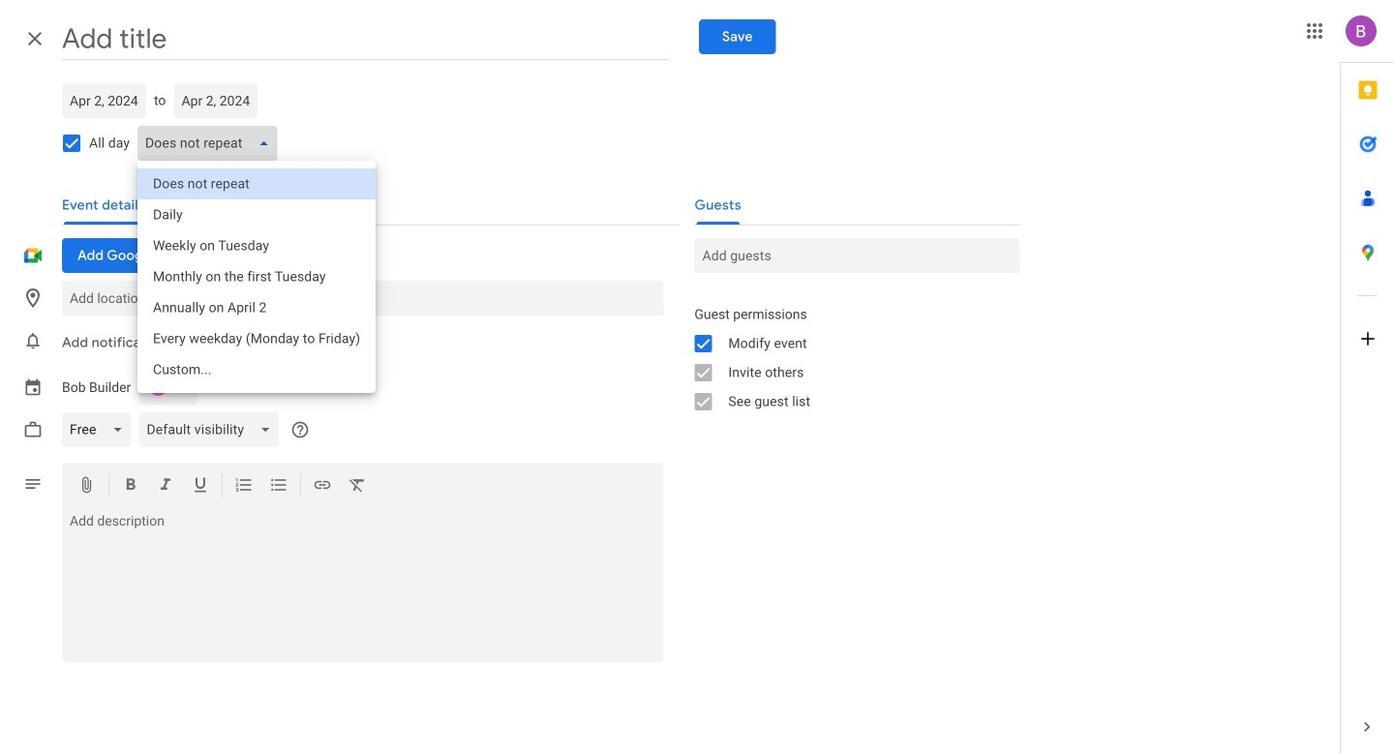 Task type: vqa. For each thing, say whether or not it's contained in the screenshot.
THE CHRISTIAN
no



Task type: describe. For each thing, give the bounding box(es) containing it.
does not repeat option
[[138, 169, 376, 199]]

Add location text field
[[70, 281, 656, 316]]

annually on april 2 option
[[138, 292, 376, 323]]

End date text field
[[182, 83, 250, 118]]

underline image
[[191, 476, 210, 498]]

custom... option
[[138, 354, 376, 385]]

bulleted list image
[[269, 476, 289, 498]]

grape, event color image
[[147, 370, 189, 405]]

Description text field
[[62, 513, 664, 659]]

italic image
[[156, 476, 175, 498]]



Task type: locate. For each thing, give the bounding box(es) containing it.
insert link image
[[313, 476, 332, 498]]

Guests text field
[[702, 238, 1012, 273]]

bold image
[[121, 476, 140, 498]]

Title text field
[[62, 17, 668, 60]]

tab list
[[1341, 63, 1395, 700]]

daily option
[[138, 199, 376, 230]]

numbered list image
[[234, 476, 254, 498]]

formatting options toolbar
[[62, 463, 664, 510]]

weekly on tuesday option
[[138, 230, 376, 261]]

group
[[679, 300, 1020, 416]]

Start date text field
[[70, 83, 138, 118]]

recurrence list box
[[138, 161, 376, 393]]

None field
[[138, 120, 285, 167], [62, 407, 139, 453], [139, 407, 287, 453], [138, 120, 285, 167], [62, 407, 139, 453], [139, 407, 287, 453]]

remove formatting image
[[348, 476, 367, 498]]

monthly on the first tuesday option
[[138, 261, 376, 292]]

every weekday (monday to friday) option
[[138, 323, 376, 354]]



